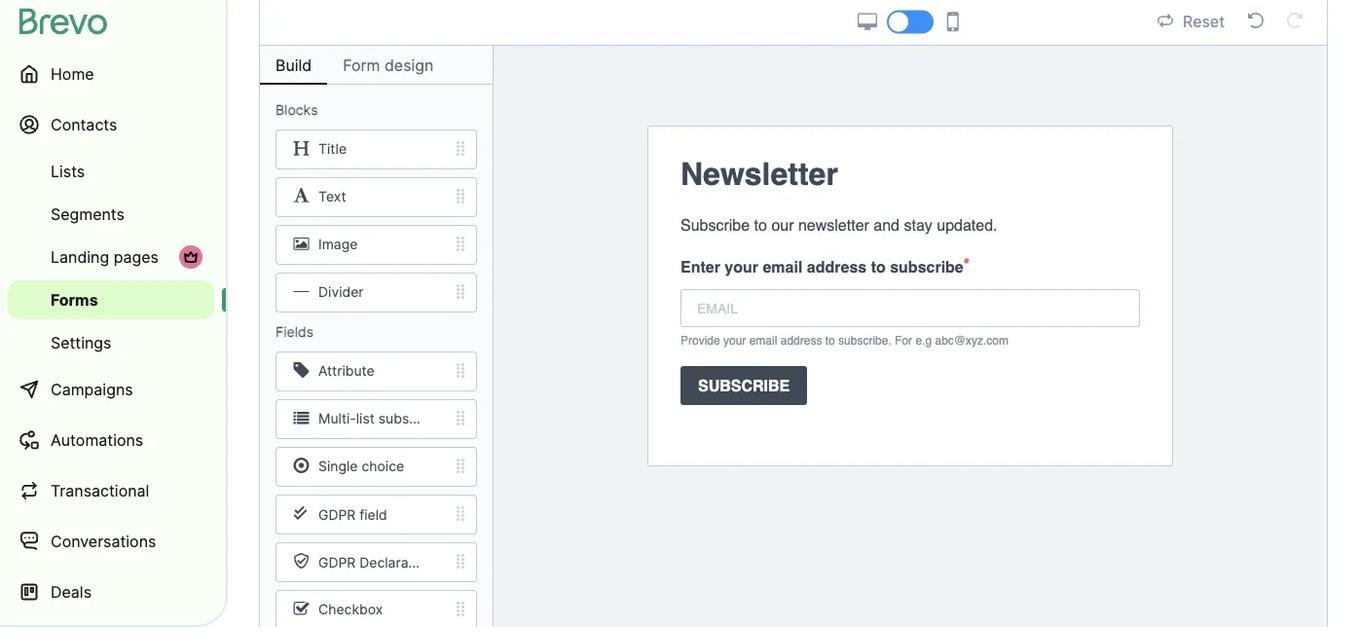 Task type: describe. For each thing, give the bounding box(es) containing it.
single choice
[[319, 459, 404, 475]]

Subscribe to our newsletter and stay updated. text field
[[681, 213, 1141, 237]]

form design
[[343, 56, 434, 75]]

blocks
[[276, 102, 318, 118]]

form design link
[[328, 46, 449, 85]]

subscribe
[[698, 376, 790, 395]]

subscription
[[379, 411, 458, 427]]

address for subscribe
[[807, 258, 867, 276]]

landing
[[51, 247, 109, 266]]

automations link
[[8, 417, 214, 464]]

multi-list subscription button
[[260, 399, 493, 439]]

declaration
[[360, 554, 433, 571]]

single
[[319, 459, 358, 475]]

gdpr field
[[319, 507, 387, 523]]

segments
[[51, 205, 125, 224]]

subscribe to our newsletter and stay updated. button
[[665, 206, 1156, 245]]

subscribe button
[[665, 358, 1156, 413]]

title
[[319, 141, 347, 158]]

for
[[895, 334, 913, 347]]

provide
[[681, 334, 721, 347]]

landing pages
[[51, 247, 159, 266]]

segments link
[[8, 195, 214, 234]]

attribute button
[[260, 352, 493, 392]]

reset button
[[1152, 9, 1231, 35]]

forms
[[51, 290, 98, 309]]

campaigns
[[51, 380, 133, 399]]

gdpr declaration
[[319, 554, 433, 571]]

build
[[276, 56, 312, 75]]

newsletter
[[799, 216, 870, 234]]

conversations link
[[8, 518, 214, 565]]

gdpr for gdpr field
[[319, 507, 356, 523]]

enter
[[681, 258, 721, 276]]

subscribe to our newsletter and stay updated.
[[681, 216, 998, 234]]

Newsletter text field
[[681, 151, 1141, 198]]

choice
[[362, 459, 404, 475]]

checkbox button
[[260, 590, 493, 627]]

campaigns link
[[8, 366, 214, 413]]

gdpr field button
[[260, 495, 493, 535]]

multi-
[[319, 411, 356, 427]]

address for subscribe.
[[781, 334, 823, 347]]

your for enter
[[725, 258, 759, 276]]

e.g
[[916, 334, 932, 347]]

to inside text box
[[755, 216, 768, 234]]

lists link
[[8, 152, 214, 191]]

single choice button
[[260, 447, 493, 487]]

design
[[385, 56, 434, 75]]

forms link
[[8, 281, 214, 320]]

build link
[[260, 46, 328, 85]]

field
[[360, 507, 387, 523]]

enter your email address to subscribe
[[681, 258, 964, 276]]

attribute
[[319, 363, 375, 380]]

text button
[[260, 177, 493, 217]]

your for provide
[[724, 334, 747, 347]]



Task type: vqa. For each thing, say whether or not it's contained in the screenshot.
'plan'
no



Task type: locate. For each thing, give the bounding box(es) containing it.
gdpr for gdpr declaration
[[319, 554, 356, 571]]

list
[[356, 411, 375, 427]]

conversations
[[51, 532, 156, 551]]

2 gdpr from the top
[[319, 554, 356, 571]]

0 vertical spatial to
[[755, 216, 768, 234]]

deals
[[51, 583, 92, 602]]

contacts
[[51, 115, 117, 134]]

your right provide
[[724, 334, 747, 347]]

to down and
[[871, 258, 886, 276]]

reset
[[1184, 12, 1225, 31]]

to
[[755, 216, 768, 234], [871, 258, 886, 276], [826, 334, 836, 347]]

gdpr inside gdpr field "button"
[[319, 507, 356, 523]]

email
[[763, 258, 803, 276], [750, 334, 778, 347]]

subscribe.
[[839, 334, 892, 347]]

email up subscribe
[[750, 334, 778, 347]]

landing pages link
[[8, 238, 214, 277]]

your
[[725, 258, 759, 276], [724, 334, 747, 347]]

title button
[[260, 130, 493, 169]]

2 vertical spatial to
[[826, 334, 836, 347]]

email for enter
[[763, 258, 803, 276]]

deals link
[[8, 569, 214, 616]]

gdpr left field
[[319, 507, 356, 523]]

to for subscribe.
[[826, 334, 836, 347]]

divider button
[[260, 273, 493, 313]]

to left the subscribe.
[[826, 334, 836, 347]]

multi-list subscription
[[319, 411, 458, 427]]

to for subscribe
[[871, 258, 886, 276]]

gdpr declaration button
[[260, 543, 493, 583]]

address left the subscribe.
[[781, 334, 823, 347]]

contacts link
[[8, 101, 214, 148]]

1 vertical spatial email
[[750, 334, 778, 347]]

subscribe
[[681, 216, 750, 234]]

settings
[[51, 333, 111, 352]]

image
[[319, 236, 358, 253]]

2 horizontal spatial to
[[871, 258, 886, 276]]

stay
[[904, 216, 933, 234]]

address
[[807, 258, 867, 276], [781, 334, 823, 347]]

image button
[[260, 225, 493, 265]]

left___rvooi image
[[183, 249, 199, 265]]

None text field
[[681, 289, 1141, 327]]

divider
[[319, 284, 364, 301]]

form
[[343, 56, 380, 75]]

0 vertical spatial address
[[807, 258, 867, 276]]

transactional
[[51, 481, 149, 500]]

abc@xyz.com
[[936, 334, 1009, 347]]

gdpr
[[319, 507, 356, 523], [319, 554, 356, 571]]

1 vertical spatial gdpr
[[319, 554, 356, 571]]

newsletter button
[[665, 143, 1156, 206]]

subscribe
[[891, 258, 964, 276]]

1 horizontal spatial to
[[826, 334, 836, 347]]

pages
[[114, 247, 159, 266]]

fields
[[276, 324, 314, 340]]

0 vertical spatial gdpr
[[319, 507, 356, 523]]

transactional link
[[8, 468, 214, 514]]

1 vertical spatial your
[[724, 334, 747, 347]]

provide your email address to subscribe. for e.g abc@xyz.com
[[681, 334, 1009, 347]]

settings link
[[8, 323, 214, 362]]

to left "our"
[[755, 216, 768, 234]]

0 vertical spatial email
[[763, 258, 803, 276]]

gdpr inside gdpr declaration button
[[319, 554, 356, 571]]

and
[[874, 216, 900, 234]]

email down "our"
[[763, 258, 803, 276]]

0 vertical spatial your
[[725, 258, 759, 276]]

1 gdpr from the top
[[319, 507, 356, 523]]

our
[[772, 216, 794, 234]]

automations
[[51, 431, 143, 450]]

text
[[319, 189, 346, 205]]

0 horizontal spatial to
[[755, 216, 768, 234]]

newsletter
[[681, 156, 839, 192]]

updated.
[[937, 216, 998, 234]]

home link
[[8, 51, 214, 97]]

lists
[[51, 162, 85, 181]]

email for provide
[[750, 334, 778, 347]]

your right enter
[[725, 258, 759, 276]]

1 vertical spatial address
[[781, 334, 823, 347]]

address down subscribe to our newsletter and stay updated.
[[807, 258, 867, 276]]

home
[[51, 64, 94, 83]]

gdpr up checkbox
[[319, 554, 356, 571]]

1 vertical spatial to
[[871, 258, 886, 276]]

checkbox
[[319, 602, 383, 618]]



